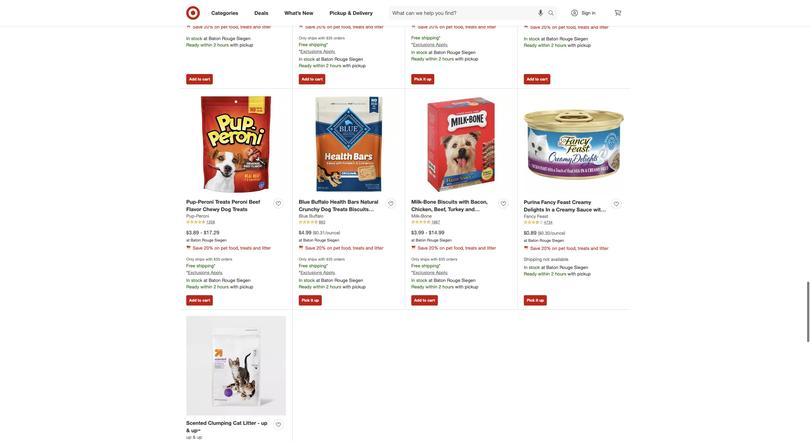 Task type: locate. For each thing, give the bounding box(es) containing it.
/ounce down chicken
[[550, 230, 564, 236]]

peroni up the chewy
[[198, 198, 214, 205]]

siegen
[[214, 17, 227, 21], [440, 17, 452, 21], [552, 17, 564, 22], [236, 36, 251, 41], [574, 36, 588, 41], [462, 50, 476, 55], [349, 56, 363, 62], [214, 238, 227, 243], [327, 238, 339, 243], [440, 238, 452, 243], [552, 238, 564, 243], [574, 265, 588, 270], [236, 278, 251, 283], [349, 278, 363, 283], [462, 278, 476, 283]]

biscuits inside blue buffalo health bars natural crunchy dog treats biscuits pumpkin & cinnamon flavor - 16oz
[[349, 206, 369, 212]]

20% down $4.99 ( $0.31 /ounce ) at baton rouge siegen
[[316, 245, 326, 251]]

-
[[370, 213, 372, 220], [584, 221, 586, 227], [200, 229, 202, 236], [425, 229, 427, 236], [258, 420, 260, 426]]

What can we help you find? suggestions appear below search field
[[389, 6, 550, 20]]

$0.31
[[314, 230, 325, 235]]

dog
[[221, 206, 231, 212], [321, 206, 331, 212], [450, 213, 460, 220]]

0 horizontal spatial it
[[311, 298, 313, 303]]

exclusions for pup-peroni treats peroni beef flavor chewy dog treats
[[188, 270, 209, 275]]

pup-
[[186, 198, 198, 205], [186, 213, 196, 219]]

save for $0.89 at baton rouge siegen
[[193, 24, 203, 30]]

( for $0.89
[[538, 230, 539, 236]]

$0.89 for $0.89 at baton rouge siegen
[[186, 8, 199, 14]]

in stock at  baton rouge siegen ready within 2 hours with pickup down at baton rouge siegen
[[524, 36, 591, 48]]

up
[[427, 77, 431, 81], [314, 298, 319, 303], [539, 298, 544, 303], [261, 420, 267, 426], [186, 434, 191, 440], [197, 434, 202, 440]]

food, down pickup & delivery
[[341, 24, 352, 30]]

$35 down $3.89 - $17.29 at baton rouge siegen
[[214, 257, 220, 262]]

to
[[198, 77, 201, 81], [310, 77, 314, 81], [535, 77, 539, 81], [198, 298, 201, 303], [423, 298, 426, 303]]

save 20% on pet food, treats and litter down 'categories' 'link'
[[193, 24, 271, 30]]

pup-peroni treats peroni beef flavor chewy dog treats
[[186, 198, 260, 212]]

and for $0.89 at baton rouge siegen
[[253, 24, 261, 30]]

) inside $4.99 ( $0.31 /ounce ) at baton rouge siegen
[[339, 230, 340, 235]]

)
[[339, 230, 340, 235], [564, 230, 565, 236]]

exclusions apply. button for milk-bone biscuits with bacon, chicken, beef, turkey and sausage flavor dog treats
[[413, 269, 448, 276]]

on for $4.99 ( $0.31 /ounce ) at baton rouge siegen
[[327, 245, 332, 251]]

siegen inside '$0.89 ( $0.30 /ounce ) at baton rouge siegen'
[[552, 238, 564, 243]]

0 vertical spatial bone
[[423, 198, 436, 205]]

pet down $3.89 - $17.29 at baton rouge siegen
[[221, 245, 228, 251]]

$3.99
[[411, 229, 424, 236]]

treats down 863 link
[[353, 245, 364, 251]]

save down $0.89 at baton rouge siegen
[[193, 24, 203, 30]]

save down $8.59 at baton rouge siegen
[[418, 24, 428, 30]]

cat left litter
[[233, 420, 242, 426]]

siegen inside $8.59 at baton rouge siegen
[[440, 17, 452, 21]]

with inside milk-bone biscuits with bacon, chicken, beef, turkey and sausage flavor dog treats
[[459, 198, 469, 205]]

baton inside shipping not available in stock at  baton rouge siegen ready within 2 hours with pickup
[[546, 265, 558, 270]]

0 vertical spatial cat
[[524, 221, 532, 227]]

biscuits down bars
[[349, 206, 369, 212]]

litter for $8.59 at baton rouge siegen
[[487, 24, 496, 30]]

- right $3.89
[[200, 229, 202, 236]]

exclusions inside free shipping * * exclusions apply. in stock at  baton rouge siegen ready within 2 hours with pickup
[[413, 42, 435, 47]]

orders down $3.99 - $14.99 at baton rouge siegen
[[446, 257, 457, 262]]

treats up 1258 link
[[233, 206, 248, 212]]

20% for $0.89 at baton rouge siegen
[[204, 24, 213, 30]]

( down food
[[538, 230, 539, 236]]

- inside scented clumping cat litter - up & up™
[[258, 420, 260, 426]]

20% down what's new link
[[316, 24, 326, 30]]

milk-
[[411, 198, 423, 205], [411, 213, 421, 219]]

peroni inside pup-peroni link
[[196, 213, 209, 219]]

( inside $4.99 ( $0.31 /ounce ) at baton rouge siegen
[[313, 230, 314, 235]]

pup- up "pup-peroni"
[[186, 198, 198, 205]]

exclusions
[[413, 42, 435, 47], [300, 49, 322, 54], [188, 270, 209, 275], [300, 270, 322, 275], [413, 270, 435, 275]]

0 horizontal spatial biscuits
[[349, 206, 369, 212]]

pick it up
[[414, 77, 431, 81], [302, 298, 319, 303], [527, 298, 544, 303]]

blue buffalo health bars natural crunchy dog treats biscuits pumpkin & cinnamon flavor - 16oz image
[[299, 95, 398, 194], [299, 95, 398, 194]]

save down $3.89 - $17.29 at baton rouge siegen
[[193, 245, 203, 251]]

20% down $0.89 at baton rouge siegen
[[204, 24, 213, 30]]

sign in
[[582, 10, 595, 16]]

treats down 1258 link
[[240, 245, 252, 251]]

) inside '$0.89 ( $0.30 /ounce ) at baton rouge siegen'
[[564, 230, 565, 236]]

free for milk-bone biscuits with bacon, chicken, beef, turkey and sausage flavor dog treats
[[411, 263, 420, 269]]

siegen inside $3.99 - $14.99 at baton rouge siegen
[[440, 238, 452, 243]]

pick it up button for purina fancy feast creamy delights in a creamy sauce with a touch of real milk gourmet wet cat food chicken feast  - 3oz
[[524, 295, 547, 305]]

treats down "delivery"
[[353, 24, 364, 30]]

feast down gourmet
[[569, 221, 582, 227]]

pickup & delivery
[[330, 10, 373, 16]]

/ounce inside $4.99 ( $0.31 /ounce ) at baton rouge siegen
[[325, 230, 339, 235]]

shipping for milk-bone biscuits with bacon, chicken, beef, turkey and sausage flavor dog treats
[[422, 263, 439, 269]]

litter
[[243, 420, 256, 426]]

biscuits
[[438, 198, 457, 205], [349, 206, 369, 212]]

on for $0.89 ( $0.30 /ounce ) at baton rouge siegen
[[552, 246, 557, 251]]

- right $3.99
[[425, 229, 427, 236]]

$35 down $4.99 ( $0.31 /ounce ) at baton rouge siegen
[[326, 257, 333, 262]]

litter for $0.89 ( $0.30 /ounce ) at baton rouge siegen
[[600, 246, 608, 251]]

only ships with $35 orders free shipping * * exclusions apply. in stock at  baton rouge siegen ready within 2 hours with pickup for milk-bone biscuits with bacon, chicken, beef, turkey and sausage flavor dog treats
[[411, 257, 478, 289]]

2 horizontal spatial pick
[[527, 298, 535, 303]]

litter for $3.89 - $17.29 at baton rouge siegen
[[262, 245, 271, 251]]

rouge inside $3.99 - $14.99 at baton rouge siegen
[[427, 238, 438, 243]]

) for flavor
[[339, 230, 340, 235]]

with
[[318, 36, 325, 41], [230, 42, 238, 48], [568, 42, 576, 48], [455, 56, 463, 61], [343, 63, 351, 68], [459, 198, 469, 205], [593, 206, 604, 213], [206, 257, 213, 262], [318, 257, 325, 262], [431, 257, 438, 262], [568, 271, 576, 276], [230, 284, 238, 289], [343, 284, 351, 289], [455, 284, 463, 289]]

on down categories
[[214, 24, 220, 30]]

blue inside blue buffalo health bars natural crunchy dog treats biscuits pumpkin & cinnamon flavor - 16oz
[[299, 198, 310, 205]]

save 20% on pet food, treats and litter down $14.99
[[418, 245, 496, 251]]

ready inside shipping not available in stock at  baton rouge siegen ready within 2 hours with pickup
[[524, 271, 537, 276]]

1 vertical spatial pup-
[[186, 213, 196, 219]]

pet up available at the right of page
[[558, 246, 565, 251]]

$0.89 for $0.89 ( $0.30 /ounce ) at baton rouge siegen
[[524, 229, 536, 236]]

buffalo
[[311, 198, 329, 205], [309, 213, 323, 219]]

milk-bone biscuits with bacon, chicken, beef, turkey and sausage flavor dog treats image
[[411, 95, 511, 194], [411, 95, 511, 194]]

and for $8.59 at baton rouge siegen
[[478, 24, 486, 30]]

feast up milk
[[557, 199, 571, 205]]

exclusions apply. button
[[413, 41, 448, 48], [300, 48, 335, 55], [188, 269, 223, 276], [300, 269, 335, 276], [413, 269, 448, 276]]

food,
[[229, 24, 239, 30], [341, 24, 352, 30], [454, 24, 464, 30], [566, 24, 577, 30], [229, 245, 239, 251], [341, 245, 352, 251], [454, 245, 464, 251], [566, 246, 577, 251]]

save up shipping
[[530, 246, 540, 251]]

on down $3.99 - $14.99 at baton rouge siegen
[[440, 245, 445, 251]]

baton inside '$0.89 ( $0.30 /ounce ) at baton rouge siegen'
[[528, 238, 539, 243]]

0 horizontal spatial a
[[552, 206, 555, 213]]

food, for $8.59 at baton rouge siegen
[[454, 24, 464, 30]]

milk- inside milk-bone biscuits with bacon, chicken, beef, turkey and sausage flavor dog treats
[[411, 198, 423, 205]]

pick it up button
[[411, 74, 434, 84], [299, 295, 322, 305], [524, 295, 547, 305]]

bone
[[423, 198, 436, 205], [421, 213, 432, 219]]

rouge inside free shipping * * exclusions apply. in stock at  baton rouge siegen ready within 2 hours with pickup
[[447, 50, 460, 55]]

treats for $4.99 ( $0.31 /ounce ) at baton rouge siegen
[[353, 245, 364, 251]]

0 horizontal spatial pick it up
[[302, 298, 319, 303]]

save down $4.99 ( $0.31 /ounce ) at baton rouge siegen
[[305, 245, 315, 251]]

buffalo inside blue buffalo health bars natural crunchy dog treats biscuits pumpkin & cinnamon flavor - 16oz
[[311, 198, 329, 205]]

0 horizontal spatial cat
[[233, 420, 242, 426]]

pup- up $3.89
[[186, 213, 196, 219]]

save 20% on pet food, treats and litter
[[193, 24, 271, 30], [305, 24, 383, 30], [418, 24, 496, 30], [530, 24, 608, 30], [193, 245, 271, 251], [305, 245, 383, 251], [418, 245, 496, 251], [530, 246, 608, 251]]

- down natural
[[370, 213, 372, 220]]

1 horizontal spatial /ounce
[[550, 230, 564, 236]]

0 vertical spatial biscuits
[[438, 198, 457, 205]]

add
[[189, 77, 197, 81], [302, 77, 309, 81], [527, 77, 534, 81], [189, 298, 197, 303], [414, 298, 422, 303]]

$0.89 inside $0.89 at baton rouge siegen
[[186, 8, 199, 14]]

add to cart button
[[186, 74, 213, 84], [299, 74, 325, 84], [524, 74, 550, 84], [186, 295, 213, 305], [411, 295, 438, 305]]

and
[[253, 24, 261, 30], [366, 24, 373, 30], [478, 24, 486, 30], [591, 24, 598, 30], [465, 206, 475, 212], [253, 245, 261, 251], [366, 245, 373, 251], [478, 245, 486, 251], [591, 246, 598, 251]]

blue
[[299, 198, 310, 205], [299, 213, 308, 219]]

milk- up chicken,
[[411, 198, 423, 205]]

on up available at the right of page
[[552, 246, 557, 251]]

feast
[[557, 199, 571, 205], [537, 214, 548, 219], [569, 221, 582, 227]]

in stock at  baton rouge siegen ready within 2 hours with pickup down categories
[[186, 36, 253, 48]]

shipping for blue buffalo health bars natural crunchy dog treats biscuits pumpkin & cinnamon flavor - 16oz
[[309, 263, 326, 269]]

save 20% on pet food, treats and litter for $8.59 at baton rouge siegen
[[418, 24, 496, 30]]

on down $3.89 - $17.29 at baton rouge siegen
[[214, 245, 220, 251]]

ships for blue buffalo health bars natural crunchy dog treats biscuits pumpkin & cinnamon flavor - 16oz
[[308, 257, 317, 262]]

milk- for milk-bone
[[411, 213, 421, 219]]

1 vertical spatial cat
[[233, 420, 242, 426]]

orders down $4.99 ( $0.31 /ounce ) at baton rouge siegen
[[334, 257, 345, 262]]

flavor down beef, at the right top of the page
[[433, 213, 448, 220]]

ships down $3.89 - $17.29 at baton rouge siegen
[[195, 257, 204, 262]]

1 horizontal spatial $0.89
[[299, 8, 311, 14]]

deals
[[254, 10, 268, 16]]

0 vertical spatial pup-
[[186, 198, 198, 205]]

buffalo up crunchy
[[311, 198, 329, 205]]

1 horizontal spatial pick it up button
[[411, 74, 434, 84]]

) for of
[[564, 230, 565, 236]]

shipping inside free shipping * * exclusions apply. in stock at  baton rouge siegen ready within 2 hours with pickup
[[422, 35, 439, 41]]

2 inside free shipping * * exclusions apply. in stock at  baton rouge siegen ready within 2 hours with pickup
[[439, 56, 441, 61]]

save 20% on pet food, treats and litter for $3.99 - $14.99 at baton rouge siegen
[[418, 245, 496, 251]]

exclusions for milk-bone biscuits with bacon, chicken, beef, turkey and sausage flavor dog treats
[[413, 270, 435, 275]]

in inside shipping not available in stock at  baton rouge siegen ready within 2 hours with pickup
[[524, 265, 528, 270]]

it
[[423, 77, 426, 81], [311, 298, 313, 303], [536, 298, 538, 303]]

at
[[186, 17, 190, 21], [411, 17, 415, 21], [524, 17, 527, 22], [204, 36, 207, 41], [541, 36, 545, 41], [429, 50, 432, 55], [316, 56, 320, 62], [186, 238, 190, 243], [299, 238, 302, 243], [411, 238, 415, 243], [524, 238, 527, 243], [541, 265, 545, 270], [204, 278, 207, 283], [316, 278, 320, 283], [429, 278, 432, 283]]

1 horizontal spatial in stock at  baton rouge siegen ready within 2 hours with pickup
[[524, 36, 591, 48]]

1 horizontal spatial dog
[[321, 206, 331, 212]]

blue up crunchy
[[299, 198, 310, 205]]

pick it up button for blue buffalo health bars natural crunchy dog treats biscuits pumpkin & cinnamon flavor - 16oz
[[299, 295, 322, 305]]

blue buffalo health bars natural crunchy dog treats biscuits pumpkin & cinnamon flavor - 16oz link
[[299, 198, 383, 227]]

pup- inside pup-peroni link
[[186, 213, 196, 219]]

deals link
[[249, 6, 276, 20]]

ships down $3.99 - $14.99 at baton rouge siegen
[[420, 257, 430, 262]]

2 horizontal spatial pick it up
[[527, 298, 544, 303]]

- right litter
[[258, 420, 260, 426]]

sign
[[582, 10, 591, 16]]

milk- down chicken,
[[411, 213, 421, 219]]

save down $3.99 - $14.99 at baton rouge siegen
[[418, 245, 428, 251]]

treats down 1667 link
[[465, 245, 477, 251]]

2 horizontal spatial $0.89
[[524, 229, 536, 236]]

0 horizontal spatial $0.89
[[186, 8, 199, 14]]

only down $4.99
[[299, 257, 307, 262]]

pet for $3.99 - $14.99 at baton rouge siegen
[[446, 245, 453, 251]]

0 horizontal spatial )
[[339, 230, 340, 235]]

bone inside milk-bone biscuits with bacon, chicken, beef, turkey and sausage flavor dog treats
[[423, 198, 436, 205]]

/ounce for 16oz
[[325, 230, 339, 235]]

bars
[[348, 198, 359, 205]]

20% down $3.99 - $14.99 at baton rouge siegen
[[429, 245, 438, 251]]

pup-peroni treats peroni beef flavor chewy dog treats image
[[186, 95, 286, 194], [186, 95, 286, 194]]

pet for $4.99 ( $0.31 /ounce ) at baton rouge siegen
[[333, 245, 340, 251]]

cat down touch
[[524, 221, 532, 227]]

pet down $8.59 at baton rouge siegen
[[446, 24, 453, 30]]

0 horizontal spatial dog
[[221, 206, 231, 212]]

on for $3.89 - $17.29 at baton rouge siegen
[[214, 245, 220, 251]]

&
[[348, 10, 351, 16], [322, 213, 325, 220], [186, 427, 190, 433], [193, 434, 196, 440]]

food, for $4.99 ( $0.31 /ounce ) at baton rouge siegen
[[341, 245, 352, 251]]

1 vertical spatial milk-
[[411, 213, 421, 219]]

& left up™
[[186, 427, 190, 433]]

2 horizontal spatial flavor
[[433, 213, 448, 220]]

pup-peroni
[[186, 213, 209, 219]]

$8.59 at baton rouge siegen
[[411, 8, 452, 21]]

pet down the search button
[[558, 24, 565, 30]]

in
[[186, 36, 190, 41], [524, 36, 528, 41], [411, 50, 415, 55], [299, 56, 302, 62], [546, 206, 550, 213], [524, 265, 528, 270], [186, 278, 190, 283], [299, 278, 302, 283], [411, 278, 415, 283]]

creamy up the sauce
[[572, 199, 591, 205]]

milk-bone biscuits with bacon, chicken, beef, turkey and sausage flavor dog treats
[[411, 198, 488, 220]]

0 vertical spatial blue
[[299, 198, 310, 205]]

0 horizontal spatial (
[[313, 230, 314, 235]]

fancy inside purina fancy feast creamy delights in a creamy sauce with a touch of real milk gourmet wet cat food chicken feast  - 3oz
[[541, 199, 556, 205]]

dog right the chewy
[[221, 206, 231, 212]]

1258
[[206, 220, 215, 225]]

on for $8.59 at baton rouge siegen
[[440, 24, 445, 30]]

2 horizontal spatial it
[[536, 298, 538, 303]]

baton inside $3.89 - $17.29 at baton rouge siegen
[[191, 238, 201, 243]]

treats down turkey
[[462, 213, 477, 220]]

2 milk- from the top
[[411, 213, 421, 219]]

fancy up real
[[541, 199, 556, 205]]

cart
[[202, 77, 210, 81], [315, 77, 323, 81], [540, 77, 548, 81], [202, 298, 210, 303], [427, 298, 435, 303]]

1 vertical spatial buffalo
[[309, 213, 323, 219]]

0 horizontal spatial pick it up button
[[299, 295, 322, 305]]

$35
[[326, 36, 333, 41], [214, 257, 220, 262], [326, 257, 333, 262], [439, 257, 445, 262]]

0 vertical spatial milk-
[[411, 198, 423, 205]]

1667 link
[[411, 219, 511, 225]]

and for $4.99 ( $0.31 /ounce ) at baton rouge siegen
[[366, 245, 373, 251]]

dog inside milk-bone biscuits with bacon, chicken, beef, turkey and sausage flavor dog treats
[[450, 213, 460, 220]]

it for purina fancy feast creamy delights in a creamy sauce with a touch of real milk gourmet wet cat food chicken feast  - 3oz
[[536, 298, 538, 303]]

scented clumping cat litter - up & up™ image
[[186, 316, 286, 416], [186, 316, 286, 416]]

1 horizontal spatial biscuits
[[438, 198, 457, 205]]

on down $4.99 ( $0.31 /ounce ) at baton rouge siegen
[[327, 245, 332, 251]]

$4.99 ( $0.31 /ounce ) at baton rouge siegen
[[299, 229, 340, 243]]

exclusions for blue buffalo health bars natural crunchy dog treats biscuits pumpkin & cinnamon flavor - 16oz
[[300, 270, 322, 275]]

1 horizontal spatial (
[[538, 230, 539, 236]]

1 vertical spatial fancy
[[524, 214, 536, 219]]

dog inside blue buffalo health bars natural crunchy dog treats biscuits pumpkin & cinnamon flavor - 16oz
[[321, 206, 331, 212]]

0 vertical spatial buffalo
[[311, 198, 329, 205]]

pet down 'categories' 'link'
[[221, 24, 228, 30]]

free for pup-peroni treats peroni beef flavor chewy dog treats
[[186, 263, 195, 269]]

1 milk- from the top
[[411, 198, 423, 205]]

flavor up "pup-peroni"
[[186, 206, 201, 212]]

orders for pup-peroni treats peroni beef flavor chewy dog treats
[[221, 257, 232, 262]]

only
[[299, 36, 307, 41], [186, 257, 194, 262], [299, 257, 307, 262], [411, 257, 419, 262]]

$35 for pup-peroni treats peroni beef flavor chewy dog treats
[[214, 257, 220, 262]]

0 horizontal spatial /ounce
[[325, 230, 339, 235]]

20%
[[204, 24, 213, 30], [316, 24, 326, 30], [429, 24, 438, 30], [542, 24, 551, 30], [204, 245, 213, 251], [316, 245, 326, 251], [429, 245, 438, 251], [542, 246, 551, 251]]

cat inside scented clumping cat litter - up & up™
[[233, 420, 242, 426]]

1 horizontal spatial fancy
[[541, 199, 556, 205]]

4734 link
[[524, 220, 624, 225]]

20% for $0.89 ( $0.30 /ounce ) at baton rouge siegen
[[542, 246, 551, 251]]

ready
[[186, 42, 199, 48], [524, 42, 537, 48], [411, 56, 424, 61], [299, 63, 312, 68], [524, 271, 537, 276], [186, 284, 199, 289], [299, 284, 312, 289], [411, 284, 424, 289]]

$3.99 - $14.99 at baton rouge siegen
[[411, 229, 452, 243]]

scented clumping cat litter - up & up™ link
[[186, 419, 271, 434]]

20% for $3.89 - $17.29 at baton rouge siegen
[[204, 245, 213, 251]]

$0.89 at baton rouge siegen
[[186, 8, 227, 21]]

1 horizontal spatial )
[[564, 230, 565, 236]]

0 horizontal spatial in stock at  baton rouge siegen ready within 2 hours with pickup
[[186, 36, 253, 48]]

treats up the chewy
[[215, 198, 230, 205]]

treats down sign in link
[[578, 24, 589, 30]]

) down chicken
[[564, 230, 565, 236]]

& inside scented clumping cat litter - up & up™
[[186, 427, 190, 433]]

$0.89
[[186, 8, 199, 14], [299, 8, 311, 14], [524, 229, 536, 236]]

purina fancy feast creamy delights in a creamy sauce with a touch of real milk gourmet wet cat food chicken feast  - 3oz image
[[524, 95, 624, 195], [524, 95, 624, 195]]

with inside purina fancy feast creamy delights in a creamy sauce with a touch of real milk gourmet wet cat food chicken feast  - 3oz
[[593, 206, 604, 213]]

at inside $4.99 ( $0.31 /ounce ) at baton rouge siegen
[[299, 238, 302, 243]]

2 pup- from the top
[[186, 213, 196, 219]]

( right $4.99
[[313, 230, 314, 235]]

pup-peroni link
[[186, 213, 209, 219]]

within
[[200, 42, 212, 48], [538, 42, 550, 48], [425, 56, 437, 61], [313, 63, 325, 68], [538, 271, 550, 276], [200, 284, 212, 289], [313, 284, 325, 289], [425, 284, 437, 289]]

what's new
[[284, 10, 313, 16]]

0 horizontal spatial pick
[[302, 298, 310, 303]]

20% down $3.89 - $17.29 at baton rouge siegen
[[204, 245, 213, 251]]

only ships with $35 orders free shipping * * exclusions apply. in stock at  baton rouge siegen ready within 2 hours with pickup
[[299, 36, 366, 68], [186, 257, 253, 289], [299, 257, 366, 289], [411, 257, 478, 289]]

blue inside blue buffalo link
[[299, 213, 308, 219]]

2 horizontal spatial dog
[[450, 213, 460, 220]]

pickup & delivery link
[[324, 6, 381, 20]]

only for blue buffalo health bars natural crunchy dog treats biscuits pumpkin & cinnamon flavor - 16oz
[[299, 257, 307, 262]]

$14.99
[[429, 229, 444, 236]]

sauce
[[577, 206, 592, 213]]

a right the sauce
[[605, 206, 608, 213]]

$35 down $3.99 - $14.99 at baton rouge siegen
[[439, 257, 445, 262]]

pet down $4.99 ( $0.31 /ounce ) at baton rouge siegen
[[333, 245, 340, 251]]

save 20% on pet food, treats and litter up available at the right of page
[[530, 246, 608, 251]]

( inside '$0.89 ( $0.30 /ounce ) at baton rouge siegen'
[[538, 230, 539, 236]]

save for $8.59 at baton rouge siegen
[[418, 24, 428, 30]]

creamy
[[572, 199, 591, 205], [556, 206, 575, 213]]

search
[[545, 10, 561, 17]]

*
[[439, 35, 440, 41], [411, 42, 413, 47], [326, 42, 328, 47], [299, 49, 300, 54], [214, 263, 215, 269], [326, 263, 328, 269], [439, 263, 440, 269], [186, 270, 188, 275], [299, 270, 300, 275], [411, 270, 413, 275]]

treats for $0.89 ( $0.30 /ounce ) at baton rouge siegen
[[578, 246, 589, 251]]

save 20% on pet food, treats and litter down $17.29
[[193, 245, 271, 251]]

1 horizontal spatial pick it up
[[414, 77, 431, 81]]

beef,
[[434, 206, 446, 212]]

treats up cinnamon
[[333, 206, 348, 212]]

exclusions apply. button for blue buffalo health bars natural crunchy dog treats biscuits pumpkin & cinnamon flavor - 16oz
[[300, 269, 335, 276]]

0 vertical spatial fancy
[[541, 199, 556, 205]]

1 pup- from the top
[[186, 198, 198, 205]]

1 horizontal spatial it
[[423, 77, 426, 81]]

1 horizontal spatial a
[[605, 206, 608, 213]]

rouge
[[202, 17, 213, 21], [427, 17, 438, 21], [540, 17, 551, 22], [222, 36, 235, 41], [560, 36, 573, 41], [447, 50, 460, 55], [334, 56, 348, 62], [202, 238, 213, 243], [315, 238, 326, 243], [427, 238, 438, 243], [540, 238, 551, 243], [560, 265, 573, 270], [222, 278, 235, 283], [334, 278, 348, 283], [447, 278, 460, 283]]

2 blue from the top
[[299, 213, 308, 219]]

health
[[330, 198, 346, 205]]

treats for $0.89 at baton rouge siegen
[[240, 24, 252, 30]]

save
[[193, 24, 203, 30], [305, 24, 315, 30], [418, 24, 428, 30], [530, 24, 540, 30], [193, 245, 203, 251], [305, 245, 315, 251], [418, 245, 428, 251], [530, 246, 540, 251]]

1 horizontal spatial cat
[[524, 221, 532, 227]]

- inside $3.89 - $17.29 at baton rouge siegen
[[200, 229, 202, 236]]

pet down $3.99 - $14.99 at baton rouge siegen
[[446, 245, 453, 251]]

pup- for pup-peroni treats peroni beef flavor chewy dog treats
[[186, 198, 198, 205]]

$35 for blue buffalo health bars natural crunchy dog treats biscuits pumpkin & cinnamon flavor - 16oz
[[326, 257, 333, 262]]

1 vertical spatial blue
[[299, 213, 308, 219]]

pick for purina fancy feast creamy delights in a creamy sauce with a touch of real milk gourmet wet cat food chicken feast  - 3oz
[[527, 298, 535, 303]]

- inside blue buffalo health bars natural crunchy dog treats biscuits pumpkin & cinnamon flavor - 16oz
[[370, 213, 372, 220]]

2 horizontal spatial pick it up button
[[524, 295, 547, 305]]

in stock at  baton rouge siegen ready within 2 hours with pickup
[[186, 36, 253, 48], [524, 36, 591, 48]]

pick for blue buffalo health bars natural crunchy dog treats biscuits pumpkin & cinnamon flavor - 16oz
[[302, 298, 310, 303]]

1 horizontal spatial flavor
[[353, 213, 368, 220]]

baton inside $3.99 - $14.99 at baton rouge siegen
[[416, 238, 426, 243]]

flavor down bars
[[353, 213, 368, 220]]

1 vertical spatial biscuits
[[349, 206, 369, 212]]

save 20% on pet food, treats and litter for $0.89 ( $0.30 /ounce ) at baton rouge siegen
[[530, 246, 608, 251]]

/ounce
[[325, 230, 339, 235], [550, 230, 564, 236]]

& right pickup
[[348, 10, 351, 16]]

shipping
[[422, 35, 439, 41], [309, 42, 326, 47], [196, 263, 214, 269], [309, 263, 326, 269], [422, 263, 439, 269]]

pick
[[414, 77, 422, 81], [302, 298, 310, 303], [527, 298, 535, 303]]

litter for $0.89 at baton rouge siegen
[[262, 24, 271, 30]]

dog down turkey
[[450, 213, 460, 220]]

/ounce down 863
[[325, 230, 339, 235]]

exclusions apply. button for pup-peroni treats peroni beef flavor chewy dog treats
[[188, 269, 223, 276]]

bone inside milk-bone link
[[421, 213, 432, 219]]

save 20% on pet food, treats and litter for $3.89 - $17.29 at baton rouge siegen
[[193, 245, 271, 251]]

only ships with $35 orders free shipping * * exclusions apply. in stock at  baton rouge siegen ready within 2 hours with pickup for pup-peroni treats peroni beef flavor chewy dog treats
[[186, 257, 253, 289]]

a up real
[[552, 206, 555, 213]]

0 vertical spatial creamy
[[572, 199, 591, 205]]

food, up available at the right of page
[[566, 246, 577, 251]]

pup- inside pup-peroni treats peroni beef flavor chewy dog treats
[[186, 198, 198, 205]]

1 blue from the top
[[299, 198, 310, 205]]

/ounce inside '$0.89 ( $0.30 /ounce ) at baton rouge siegen'
[[550, 230, 564, 236]]

cat
[[524, 221, 532, 227], [233, 420, 242, 426]]

food, for $3.89 - $17.29 at baton rouge siegen
[[229, 245, 239, 251]]

0 horizontal spatial flavor
[[186, 206, 201, 212]]

food, for $0.89 ( $0.30 /ounce ) at baton rouge siegen
[[566, 246, 577, 251]]

treats down what can we help you find? suggestions appear below search field at the top of page
[[465, 24, 477, 30]]

litter for $3.99 - $14.99 at baton rouge siegen
[[487, 245, 496, 251]]

baton
[[191, 17, 201, 21], [416, 17, 426, 21], [528, 17, 539, 22], [209, 36, 221, 41], [546, 36, 558, 41], [434, 50, 446, 55], [321, 56, 333, 62], [191, 238, 201, 243], [303, 238, 314, 243], [416, 238, 426, 243], [528, 238, 539, 243], [546, 265, 558, 270], [209, 278, 221, 283], [321, 278, 333, 283], [434, 278, 446, 283]]

0 horizontal spatial fancy
[[524, 214, 536, 219]]

20% down $8.59 at baton rouge siegen
[[429, 24, 438, 30]]

1 vertical spatial bone
[[421, 213, 432, 219]]

blue for blue buffalo
[[299, 213, 308, 219]]

20% for $3.99 - $14.99 at baton rouge siegen
[[429, 245, 438, 251]]

- left 3oz
[[584, 221, 586, 227]]

biscuits up beef, at the right top of the page
[[438, 198, 457, 205]]

save 20% on pet food, treats and litter down 863 link
[[305, 245, 383, 251]]

fancy inside the fancy feast link
[[524, 214, 536, 219]]

treats for $8.59 at baton rouge siegen
[[465, 24, 477, 30]]

& down up™
[[193, 434, 196, 440]]

only down $3.99
[[411, 257, 419, 262]]

siegen inside free shipping * * exclusions apply. in stock at  baton rouge siegen ready within 2 hours with pickup
[[462, 50, 476, 55]]

it for blue buffalo health bars natural crunchy dog treats biscuits pumpkin & cinnamon flavor - 16oz
[[311, 298, 313, 303]]

not
[[543, 257, 550, 262]]

what's
[[284, 10, 301, 16]]

$0.89 inside '$0.89 ( $0.30 /ounce ) at baton rouge siegen'
[[524, 229, 536, 236]]

on down $8.59 at baton rouge siegen
[[440, 24, 445, 30]]

orders for milk-bone biscuits with bacon, chicken, beef, turkey and sausage flavor dog treats
[[446, 257, 457, 262]]

food, down what can we help you find? suggestions appear below search field at the top of page
[[454, 24, 464, 30]]

pup- for pup-peroni
[[186, 213, 196, 219]]



Task type: describe. For each thing, give the bounding box(es) containing it.
20% for $8.59 at baton rouge siegen
[[429, 24, 438, 30]]

clumping
[[208, 420, 232, 426]]

863 link
[[299, 219, 398, 225]]

hours inside free shipping * * exclusions apply. in stock at  baton rouge siegen ready within 2 hours with pickup
[[442, 56, 454, 61]]

$8.59
[[411, 8, 424, 14]]

crunchy
[[299, 206, 320, 212]]

2 a from the left
[[605, 206, 608, 213]]

0 vertical spatial feast
[[557, 199, 571, 205]]

purina fancy feast creamy delights in a creamy sauce with a touch of real milk gourmet wet cat food chicken feast  - 3oz
[[524, 199, 608, 227]]

pet for $0.89 ( $0.30 /ounce ) at baton rouge siegen
[[558, 246, 565, 251]]

shipping for pup-peroni treats peroni beef flavor chewy dog treats
[[196, 263, 214, 269]]

pet for $3.89 - $17.29 at baton rouge siegen
[[221, 245, 228, 251]]

siegen inside $4.99 ( $0.31 /ounce ) at baton rouge siegen
[[327, 238, 339, 243]]

turkey
[[448, 206, 464, 212]]

sign in link
[[565, 6, 606, 20]]

free for blue buffalo health bars natural crunchy dog treats biscuits pumpkin & cinnamon flavor - 16oz
[[299, 263, 308, 269]]

save 20% on pet food, treats and litter for $0.89 at baton rouge siegen
[[193, 24, 271, 30]]

new
[[302, 10, 313, 16]]

only for pup-peroni treats peroni beef flavor chewy dog treats
[[186, 257, 194, 262]]

bone for milk-bone biscuits with bacon, chicken, beef, turkey and sausage flavor dog treats
[[423, 198, 436, 205]]

hours inside shipping not available in stock at  baton rouge siegen ready within 2 hours with pickup
[[555, 271, 566, 276]]

chicken,
[[411, 206, 433, 212]]

orders for blue buffalo health bars natural crunchy dog treats biscuits pumpkin & cinnamon flavor - 16oz
[[334, 257, 345, 262]]

food
[[534, 221, 546, 227]]

buffalo for blue buffalo health bars natural crunchy dog treats biscuits pumpkin & cinnamon flavor - 16oz
[[311, 198, 329, 205]]

ships down the new
[[308, 36, 317, 41]]

save down the new
[[305, 24, 315, 30]]

at inside $0.89 at baton rouge siegen
[[186, 17, 190, 21]]

chewy
[[203, 206, 219, 212]]

$35 for milk-bone biscuits with bacon, chicken, beef, turkey and sausage flavor dog treats
[[439, 257, 445, 262]]

food, down sign in link
[[566, 24, 577, 30]]

pet down pickup
[[333, 24, 340, 30]]

scented
[[186, 420, 207, 426]]

and for $3.89 - $17.29 at baton rouge siegen
[[253, 245, 261, 251]]

available
[[551, 257, 568, 262]]

& inside 'link'
[[193, 434, 196, 440]]

treats inside blue buffalo health bars natural crunchy dog treats biscuits pumpkin & cinnamon flavor - 16oz
[[333, 206, 348, 212]]

at inside free shipping * * exclusions apply. in stock at  baton rouge siegen ready within 2 hours with pickup
[[429, 50, 432, 55]]

purina
[[524, 199, 540, 205]]

up & up
[[186, 434, 202, 440]]

save for $4.99 ( $0.31 /ounce ) at baton rouge siegen
[[305, 245, 315, 251]]

flavor inside blue buffalo health bars natural crunchy dog treats biscuits pumpkin & cinnamon flavor - 16oz
[[353, 213, 368, 220]]

beef
[[249, 198, 260, 205]]

1 vertical spatial creamy
[[556, 206, 575, 213]]

siegen inside $3.89 - $17.29 at baton rouge siegen
[[214, 238, 227, 243]]

at baton rouge siegen
[[524, 17, 564, 22]]

save 20% on pet food, treats and litter down pickup
[[305, 24, 383, 30]]

on for $0.89 at baton rouge siegen
[[214, 24, 220, 30]]

baton inside $8.59 at baton rouge siegen
[[416, 17, 426, 21]]

siegen inside $0.89 at baton rouge siegen
[[214, 17, 227, 21]]

sausage
[[411, 213, 432, 220]]

cat inside purina fancy feast creamy delights in a creamy sauce with a touch of real milk gourmet wet cat food chicken feast  - 3oz
[[524, 221, 532, 227]]

pup-peroni treats peroni beef flavor chewy dog treats link
[[186, 198, 271, 213]]

ships for milk-bone biscuits with bacon, chicken, beef, turkey and sausage flavor dog treats
[[420, 257, 430, 262]]

only for milk-bone biscuits with bacon, chicken, beef, turkey and sausage flavor dog treats
[[411, 257, 419, 262]]

$3.89 - $17.29 at baton rouge siegen
[[186, 229, 227, 243]]

with inside shipping not available in stock at  baton rouge siegen ready within 2 hours with pickup
[[568, 271, 576, 276]]

$0.89 for $0.89
[[299, 8, 311, 14]]

at inside shipping not available in stock at  baton rouge siegen ready within 2 hours with pickup
[[541, 265, 545, 270]]

pet for $0.89 at baton rouge siegen
[[221, 24, 228, 30]]

rouge inside $3.89 - $17.29 at baton rouge siegen
[[202, 238, 213, 243]]

natural
[[360, 198, 378, 205]]

ready inside free shipping * * exclusions apply. in stock at  baton rouge siegen ready within 2 hours with pickup
[[411, 56, 424, 61]]

treats for $3.89 - $17.29 at baton rouge siegen
[[240, 245, 252, 251]]

1 a from the left
[[552, 206, 555, 213]]

4734
[[544, 220, 553, 225]]

- inside purina fancy feast creamy delights in a creamy sauce with a touch of real milk gourmet wet cat food chicken feast  - 3oz
[[584, 221, 586, 227]]

within inside free shipping * * exclusions apply. in stock at  baton rouge siegen ready within 2 hours with pickup
[[425, 56, 437, 61]]

baton inside free shipping * * exclusions apply. in stock at  baton rouge siegen ready within 2 hours with pickup
[[434, 50, 446, 55]]

- inside $3.99 - $14.99 at baton rouge siegen
[[425, 229, 427, 236]]

stock inside shipping not available in stock at  baton rouge siegen ready within 2 hours with pickup
[[529, 265, 540, 270]]

peroni for pup-peroni
[[196, 213, 209, 219]]

1667
[[431, 220, 440, 225]]

on for $3.99 - $14.99 at baton rouge siegen
[[440, 245, 445, 251]]

20% for $4.99 ( $0.31 /ounce ) at baton rouge siegen
[[316, 245, 326, 251]]

$17.29
[[204, 229, 219, 236]]

$0.30
[[539, 230, 550, 236]]

scented clumping cat litter - up & up™
[[186, 420, 267, 433]]

1258 link
[[186, 219, 286, 225]]

free inside free shipping * * exclusions apply. in stock at  baton rouge siegen ready within 2 hours with pickup
[[411, 35, 420, 41]]

touch
[[524, 214, 539, 220]]

blue for blue buffalo health bars natural crunchy dog treats biscuits pumpkin & cinnamon flavor - 16oz
[[299, 198, 310, 205]]

rouge inside $8.59 at baton rouge siegen
[[427, 17, 438, 21]]

$35 down pickup
[[326, 36, 333, 41]]

only ships with $35 orders free shipping * * exclusions apply. in stock at  baton rouge siegen ready within 2 hours with pickup for blue buffalo health bars natural crunchy dog treats biscuits pumpkin & cinnamon flavor - 16oz
[[299, 257, 366, 289]]

treats for $3.99 - $14.99 at baton rouge siegen
[[465, 245, 477, 251]]

delivery
[[353, 10, 373, 16]]

2 inside shipping not available in stock at  baton rouge siegen ready within 2 hours with pickup
[[551, 271, 554, 276]]

rouge inside '$0.89 ( $0.30 /ounce ) at baton rouge siegen'
[[540, 238, 551, 243]]

rouge inside $4.99 ( $0.31 /ounce ) at baton rouge siegen
[[315, 238, 326, 243]]

milk- for milk-bone biscuits with bacon, chicken, beef, turkey and sausage flavor dog treats
[[411, 198, 423, 205]]

milk
[[559, 214, 569, 220]]

apply. inside free shipping * * exclusions apply. in stock at  baton rouge siegen ready within 2 hours with pickup
[[436, 42, 448, 47]]

delights
[[524, 206, 544, 213]]

save for $3.89 - $17.29 at baton rouge siegen
[[193, 245, 203, 251]]

in inside free shipping * * exclusions apply. in stock at  baton rouge siegen ready within 2 hours with pickup
[[411, 50, 415, 55]]

pickup inside free shipping * * exclusions apply. in stock at  baton rouge siegen ready within 2 hours with pickup
[[465, 56, 478, 61]]

863
[[319, 220, 325, 225]]

( for $4.99
[[313, 230, 314, 235]]

milk-bone link
[[411, 213, 432, 219]]

$3.89
[[186, 229, 199, 236]]

at inside $3.99 - $14.99 at baton rouge siegen
[[411, 238, 415, 243]]

rouge inside $0.89 at baton rouge siegen
[[202, 17, 213, 21]]

baton inside $4.99 ( $0.31 /ounce ) at baton rouge siegen
[[303, 238, 314, 243]]

apply. for blue buffalo health bars natural crunchy dog treats biscuits pumpkin & cinnamon flavor - 16oz
[[323, 270, 335, 275]]

what's new link
[[279, 6, 321, 20]]

16oz
[[299, 221, 310, 227]]

3oz
[[587, 221, 596, 227]]

flavor inside pup-peroni treats peroni beef flavor chewy dog treats
[[186, 206, 201, 212]]

apply. for milk-bone biscuits with bacon, chicken, beef, turkey and sausage flavor dog treats
[[436, 270, 448, 275]]

pet for $8.59 at baton rouge siegen
[[446, 24, 453, 30]]

shipping
[[524, 257, 542, 262]]

baton inside $0.89 at baton rouge siegen
[[191, 17, 201, 21]]

shipping not available in stock at  baton rouge siegen ready within 2 hours with pickup
[[524, 257, 591, 276]]

orders down pickup
[[334, 36, 345, 41]]

at inside '$0.89 ( $0.30 /ounce ) at baton rouge siegen'
[[524, 238, 527, 243]]

rouge inside shipping not available in stock at  baton rouge siegen ready within 2 hours with pickup
[[560, 265, 573, 270]]

on down pickup
[[327, 24, 332, 30]]

blue buffalo
[[299, 213, 323, 219]]

/ounce for milk
[[550, 230, 564, 236]]

stock inside free shipping * * exclusions apply. in stock at  baton rouge siegen ready within 2 hours with pickup
[[416, 50, 427, 55]]

bacon,
[[471, 198, 488, 205]]

ships for pup-peroni treats peroni beef flavor chewy dog treats
[[195, 257, 204, 262]]

treats inside milk-bone biscuits with bacon, chicken, beef, turkey and sausage flavor dog treats
[[462, 213, 477, 220]]

and for $0.89 ( $0.30 /ounce ) at baton rouge siegen
[[591, 246, 598, 251]]

milk-bone biscuits with bacon, chicken, beef, turkey and sausage flavor dog treats link
[[411, 198, 496, 220]]

pick it up for blue buffalo health bars natural crunchy dog treats biscuits pumpkin & cinnamon flavor - 16oz
[[302, 298, 319, 303]]

food, for $3.99 - $14.99 at baton rouge siegen
[[454, 245, 464, 251]]

search button
[[545, 6, 561, 21]]

buffalo for blue buffalo
[[309, 213, 323, 219]]

at inside $3.89 - $17.29 at baton rouge siegen
[[186, 238, 190, 243]]

milk-bone
[[411, 213, 432, 219]]

20% down at baton rouge siegen
[[542, 24, 551, 30]]

up inside scented clumping cat litter - up & up™
[[261, 420, 267, 426]]

in inside purina fancy feast creamy delights in a creamy sauce with a touch of real milk gourmet wet cat food chicken feast  - 3oz
[[546, 206, 550, 213]]

save down at baton rouge siegen
[[530, 24, 540, 30]]

blue buffalo health bars natural crunchy dog treats biscuits pumpkin & cinnamon flavor - 16oz
[[299, 198, 378, 227]]

wet
[[594, 214, 603, 220]]

on down at baton rouge siegen
[[552, 24, 557, 30]]

cinnamon
[[327, 213, 352, 220]]

in
[[592, 10, 595, 16]]

apply. for pup-peroni treats peroni beef flavor chewy dog treats
[[211, 270, 223, 275]]

litter for $4.99 ( $0.31 /ounce ) at baton rouge siegen
[[374, 245, 383, 251]]

dog inside pup-peroni treats peroni beef flavor chewy dog treats
[[221, 206, 231, 212]]

& inside blue buffalo health bars natural crunchy dog treats biscuits pumpkin & cinnamon flavor - 16oz
[[322, 213, 325, 220]]

flavor inside milk-bone biscuits with bacon, chicken, beef, turkey and sausage flavor dog treats
[[433, 213, 448, 220]]

up & up link
[[186, 434, 202, 441]]

fancy feast link
[[524, 213, 548, 220]]

with inside free shipping * * exclusions apply. in stock at  baton rouge siegen ready within 2 hours with pickup
[[455, 56, 463, 61]]

within inside shipping not available in stock at  baton rouge siegen ready within 2 hours with pickup
[[538, 271, 550, 276]]

and for $3.99 - $14.99 at baton rouge siegen
[[478, 245, 486, 251]]

categories
[[211, 10, 238, 16]]

at inside $8.59 at baton rouge siegen
[[411, 17, 415, 21]]

biscuits inside milk-bone biscuits with bacon, chicken, beef, turkey and sausage flavor dog treats
[[438, 198, 457, 205]]

gourmet
[[570, 214, 592, 220]]

peroni left the beef
[[232, 198, 247, 205]]

pumpkin
[[299, 213, 320, 220]]

blue buffalo link
[[299, 213, 323, 219]]

1 horizontal spatial pick
[[414, 77, 422, 81]]

chicken
[[548, 221, 568, 227]]

save 20% on pet food, treats and litter down sign in link
[[530, 24, 608, 30]]

$4.99
[[299, 229, 311, 236]]

food, for $0.89 at baton rouge siegen
[[229, 24, 239, 30]]

$0.89 ( $0.30 /ounce ) at baton rouge siegen
[[524, 229, 565, 243]]

save 20% on pet food, treats and litter for $4.99 ( $0.31 /ounce ) at baton rouge siegen
[[305, 245, 383, 251]]

2 vertical spatial feast
[[569, 221, 582, 227]]

and inside milk-bone biscuits with bacon, chicken, beef, turkey and sausage flavor dog treats
[[465, 206, 475, 212]]

of
[[540, 214, 545, 220]]

save for $3.99 - $14.99 at baton rouge siegen
[[418, 245, 428, 251]]

1 vertical spatial feast
[[537, 214, 548, 219]]

purina fancy feast creamy delights in a creamy sauce with a touch of real milk gourmet wet cat food chicken feast  - 3oz link
[[524, 198, 609, 227]]

free shipping * * exclusions apply. in stock at  baton rouge siegen ready within 2 hours with pickup
[[411, 35, 478, 61]]

pick it up for purina fancy feast creamy delights in a creamy sauce with a touch of real milk gourmet wet cat food chicken feast  - 3oz
[[527, 298, 544, 303]]

pickup
[[330, 10, 346, 16]]

siegen inside shipping not available in stock at  baton rouge siegen ready within 2 hours with pickup
[[574, 265, 588, 270]]

peroni for pup-peroni treats peroni beef flavor chewy dog treats
[[198, 198, 214, 205]]

fancy feast
[[524, 214, 548, 219]]

up™
[[191, 427, 200, 433]]

pickup inside shipping not available in stock at  baton rouge siegen ready within 2 hours with pickup
[[577, 271, 591, 276]]

real
[[546, 214, 557, 220]]

categories link
[[206, 6, 246, 20]]

only down what's new link
[[299, 36, 307, 41]]



Task type: vqa. For each thing, say whether or not it's contained in the screenshot.
left Free shipping * * Exclusions Apply. Not available at San Jose Oakridge Check nearby stores
no



